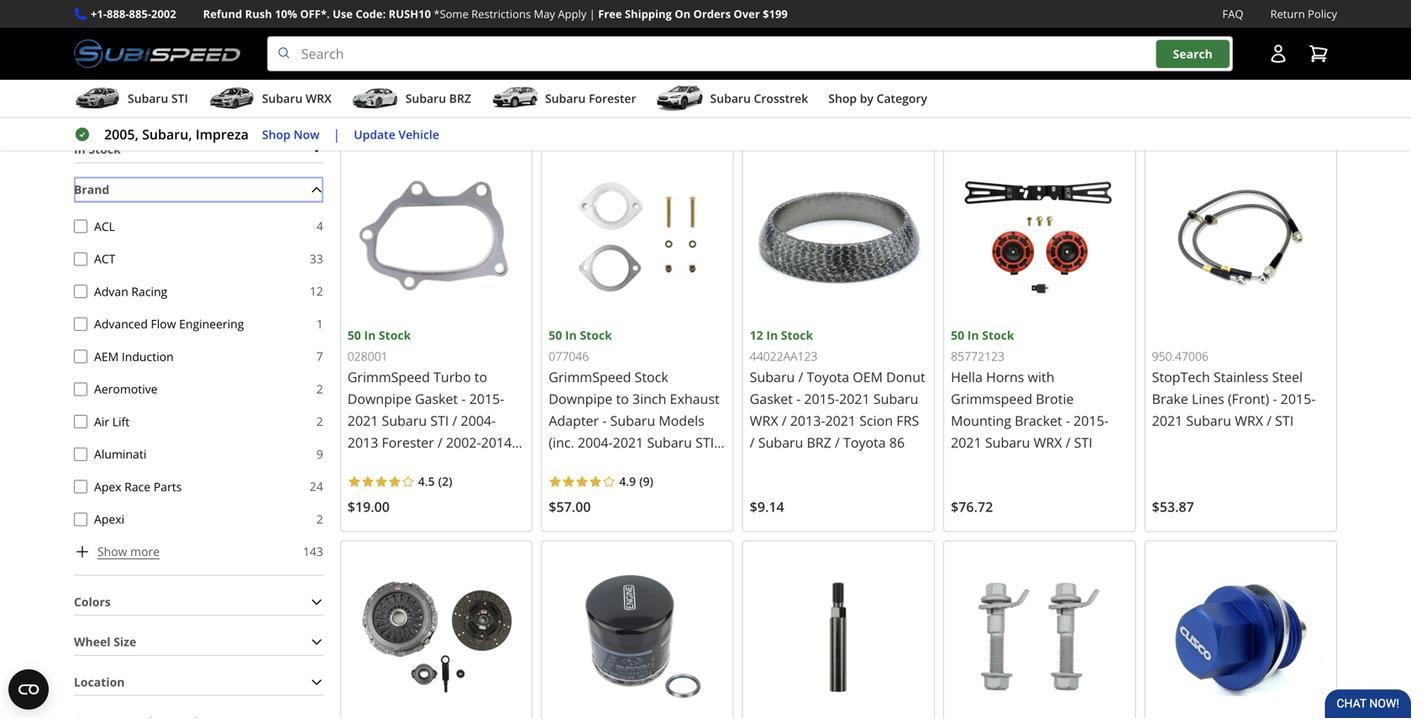 Task type: vqa. For each thing, say whether or not it's contained in the screenshot.


Task type: locate. For each thing, give the bounding box(es) containing it.
/ down brotie
[[1066, 434, 1071, 452]]

1 vertical spatial to
[[475, 368, 487, 386]]

1 horizontal spatial impreza
[[348, 455, 399, 473]]

wheel size
[[74, 634, 136, 650]]

wheel
[[74, 634, 111, 650]]

( for subaru
[[639, 473, 643, 489]]

toyota
[[807, 368, 850, 386], [844, 434, 886, 452]]

subaru sti
[[128, 90, 188, 106]]

2015- down brotie
[[1074, 412, 1109, 430]]

Apex Race Parts button
[[74, 480, 87, 494]]

4
[[317, 218, 323, 234]]

mounting
[[951, 412, 1012, 430]]

0 horizontal spatial 12
[[310, 283, 323, 299]]

0 horizontal spatial vehicle
[[399, 126, 439, 142]]

0 horizontal spatial )
[[449, 473, 452, 489]]

a subaru crosstrek thumbnail image image
[[657, 86, 704, 111]]

- inside the 50 in stock 028001 grimmspeed turbo to downpipe gasket - 2015- 2021 subaru sti / 2004- 2013 forester / 2002-2014 impreza
[[462, 390, 466, 408]]

0 horizontal spatial shop
[[262, 126, 291, 142]]

2004- for 2015-
[[461, 412, 496, 430]]

2 horizontal spatial shop
[[829, 90, 857, 106]]

2002- inside the 50 in stock 028001 grimmspeed turbo to downpipe gasket - 2015- 2021 subaru sti / 2004- 2013 forester / 2002-2014 impreza
[[446, 434, 481, 452]]

to
[[438, 111, 450, 127], [475, 368, 487, 386], [616, 390, 629, 408]]

turbo
[[434, 368, 471, 386]]

| right "now"
[[333, 125, 340, 143]]

in stock
[[74, 141, 121, 157]]

/ inside "50 in stock 077046 grimmspeed stock downpipe to 3inch exhaust adapter - subaru models (inc. 2004-2021 subaru sti / 2002-2014 wrx)"
[[718, 434, 723, 452]]

shop left may
[[485, 6, 534, 33]]

12 up the 44022aa123
[[750, 327, 764, 343]]

1 gasket from the left
[[415, 390, 458, 408]]

toyota left 'oem'
[[807, 368, 850, 386]]

1 vertical spatial forester
[[382, 434, 434, 452]]

wrx left 2013-
[[750, 412, 779, 430]]

location button
[[74, 670, 323, 695]]

vehicle down subaru brz dropdown button
[[399, 126, 439, 142]]

| left 'free'
[[590, 6, 596, 21]]

AEM Induction button
[[74, 350, 87, 363]]

subaru forester
[[545, 90, 636, 106]]

( right 4.9
[[639, 473, 643, 489]]

vehicle inside update vehicle button
[[399, 126, 439, 142]]

in for subaru
[[767, 327, 778, 343]]

use
[[333, 6, 353, 21]]

/ left 86
[[835, 434, 840, 452]]

50 inside the 50 in stock 028001 grimmspeed turbo to downpipe gasket - 2015- 2021 subaru sti / 2004- 2013 forester / 2002-2014 impreza
[[348, 327, 361, 343]]

adapter
[[549, 412, 599, 430]]

33
[[310, 251, 323, 267]]

2 vertical spatial shop
[[262, 126, 291, 142]]

oem
[[853, 368, 883, 386]]

/ down (front)
[[1267, 412, 1272, 430]]

1 horizontal spatial 2014
[[584, 455, 615, 473]]

brand
[[74, 181, 109, 197]]

2021 inside 950.47006 stoptech stainless steel brake lines (front) - 2015- 2021 subaru wrx / sti
[[1152, 412, 1183, 430]]

1 horizontal spatial 2002-
[[549, 455, 584, 473]]

0 vertical spatial 2014
[[481, 434, 512, 452]]

9 right 4.9
[[643, 473, 650, 489]]

stock up 077046
[[580, 327, 612, 343]]

only compatible to my vehicle
[[340, 111, 514, 127]]

downpipe up adapter
[[549, 390, 613, 408]]

( right 4.5
[[438, 473, 442, 489]]

1 vertical spatial 2004-
[[578, 434, 613, 452]]

2015- down steel
[[1281, 390, 1316, 408]]

to inside "50 in stock 077046 grimmspeed stock downpipe to 3inch exhaust adapter - subaru models (inc. 2004-2021 subaru sti / 2002-2014 wrx)"
[[616, 390, 629, 408]]

888-
[[107, 6, 129, 21]]

/ inside 50 in stock 85772123 hella horns with grimmspeed brotie mounting bracket  - 2015- 2021 subaru wrx / sti
[[1066, 434, 1071, 452]]

subaru brz
[[406, 90, 471, 106]]

impreza up search input field
[[665, 6, 745, 33]]

(front)
[[1228, 390, 1270, 408]]

return policy
[[1271, 6, 1338, 21]]

(inc.
[[549, 434, 574, 452]]

/ inside 950.47006 stoptech stainless steel brake lines (front) - 2015- 2021 subaru wrx / sti
[[1267, 412, 1272, 430]]

wrx inside 12 in stock 44022aa123 subaru / toyota oem donut gasket - 2015-2021 subaru wrx / 2013-2021 scion frs / subaru brz / toyota 86
[[750, 412, 779, 430]]

advanced
[[94, 316, 148, 332]]

50 in stock 85772123 hella horns with grimmspeed brotie mounting bracket  - 2015- 2021 subaru wrx / sti
[[951, 327, 1109, 452]]

2021 left scion
[[826, 412, 856, 430]]

(
[[438, 473, 442, 489], [639, 473, 643, 489]]

- up 2013-
[[797, 390, 801, 408]]

downpipe inside the 50 in stock 028001 grimmspeed turbo to downpipe gasket - 2015- 2021 subaru sti / 2004- 2013 forester / 2002-2014 impreza
[[348, 390, 412, 408]]

3 50 from the left
[[951, 327, 965, 343]]

2014 left 4.9
[[584, 455, 615, 473]]

brz down 2013-
[[807, 434, 832, 452]]

subaru down search input field
[[710, 90, 751, 106]]

1 vertical spatial 2002-
[[549, 455, 584, 473]]

grimmspeed down 028001
[[348, 368, 430, 386]]

-
[[462, 390, 466, 408], [797, 390, 801, 408], [1273, 390, 1278, 408], [603, 412, 607, 430], [1066, 412, 1070, 430]]

Aeromotive button
[[74, 383, 87, 396]]

) for forester
[[449, 473, 452, 489]]

rush
[[245, 6, 272, 21]]

shop inside dropdown button
[[829, 90, 857, 106]]

subaru down 'lines'
[[1187, 412, 1232, 430]]

shop left "now"
[[262, 126, 291, 142]]

grimmspeed inside the 50 in stock 028001 grimmspeed turbo to downpipe gasket - 2015- 2021 subaru sti / 2004- 2013 forester / 2002-2014 impreza
[[348, 368, 430, 386]]

0 horizontal spatial |
[[333, 125, 340, 143]]

0 horizontal spatial to
[[438, 111, 450, 127]]

1 horizontal spatial shop
[[485, 6, 534, 33]]

1 horizontal spatial grimmspeed
[[549, 368, 631, 386]]

- down "turbo"
[[462, 390, 466, 408]]

in inside 50 in stock 85772123 hella horns with grimmspeed brotie mounting bracket  - 2015- 2021 subaru wrx / sti
[[968, 327, 979, 343]]

/ down exhaust
[[718, 434, 723, 452]]

2 vertical spatial to
[[616, 390, 629, 408]]

stoptech stainless steel brake lines (front) - 2015-2021 subaru wrx / sti image
[[1152, 148, 1330, 326]]

wrx inside 950.47006 stoptech stainless steel brake lines (front) - 2015- 2021 subaru wrx / sti
[[1235, 412, 1264, 430]]

0 horizontal spatial grimmspeed
[[348, 368, 430, 386]]

grimmspeed turbo to downpipe gasket - 2015-2021 subaru sti / 2004-2013 forester / 2002-2014 impreza image
[[348, 148, 525, 326]]

Air Lift button
[[74, 415, 87, 429]]

0 horizontal spatial brz
[[449, 90, 471, 106]]

featured
[[750, 6, 834, 33]]

2014 left (inc.
[[481, 434, 512, 452]]

2005, subaru, impreza
[[104, 125, 249, 143]]

in up 028001
[[364, 327, 376, 343]]

50 up 85772123
[[951, 327, 965, 343]]

sti inside 950.47006 stoptech stainless steel brake lines (front) - 2015- 2021 subaru wrx / sti
[[1276, 412, 1294, 430]]

2002- up 4.5 ( 2 )
[[446, 434, 481, 452]]

50 for hella horns with grimmspeed brotie mounting bracket  - 2015- 2021 subaru wrx / sti
[[951, 327, 965, 343]]

subaru down mounting
[[985, 434, 1031, 452]]

50
[[348, 327, 361, 343], [549, 327, 562, 343], [951, 327, 965, 343]]

1 horizontal spatial forester
[[589, 90, 636, 106]]

2 vertical spatial impreza
[[348, 455, 399, 473]]

stock inside 50 in stock 85772123 hella horns with grimmspeed brotie mounting bracket  - 2015- 2021 subaru wrx / sti
[[982, 327, 1015, 343]]

on
[[675, 6, 691, 21]]

50 for grimmspeed turbo to downpipe gasket - 2015- 2021 subaru sti / 2004- 2013 forester / 2002-2014 impreza
[[348, 327, 361, 343]]

forester up 4.5
[[382, 434, 434, 452]]

update
[[354, 126, 396, 142]]

toyota down scion
[[844, 434, 886, 452]]

- inside 12 in stock 44022aa123 subaru / toyota oem donut gasket - 2015-2021 subaru wrx / 2013-2021 scion frs / subaru brz / toyota 86
[[797, 390, 801, 408]]

air lift
[[94, 414, 130, 430]]

9
[[317, 446, 323, 462], [643, 473, 650, 489]]

subaru wrx
[[262, 90, 332, 106]]

2002- down (inc.
[[549, 455, 584, 473]]

grimmspeed inside "50 in stock 077046 grimmspeed stock downpipe to 3inch exhaust adapter - subaru models (inc. 2004-2021 subaru sti / 2002-2014 wrx)"
[[549, 368, 631, 386]]

stock for subaru / toyota oem donut gasket - 2015-2021 subaru wrx / 2013-2021 scion frs / subaru brz / toyota 86
[[781, 327, 813, 343]]

subaru down donut
[[874, 390, 919, 408]]

in inside the 50 in stock 028001 grimmspeed turbo to downpipe gasket - 2015- 2021 subaru sti / 2004- 2013 forester / 2002-2014 impreza
[[364, 327, 376, 343]]

button image
[[1269, 44, 1289, 64]]

sti inside dropdown button
[[171, 90, 188, 106]]

stock up 'brand'
[[89, 141, 121, 157]]

1 horizontal spatial to
[[475, 368, 487, 386]]

in up 'brand'
[[74, 141, 86, 157]]

grimmspeed down 077046
[[549, 368, 631, 386]]

stock up 3inch at the bottom of page
[[635, 368, 669, 386]]

50 up 077046
[[549, 327, 562, 343]]

frs
[[897, 412, 919, 430]]

0 horizontal spatial forester
[[382, 434, 434, 452]]

1 vertical spatial 9
[[643, 473, 650, 489]]

0 horizontal spatial (
[[438, 473, 442, 489]]

0 vertical spatial to
[[438, 111, 450, 127]]

stock up 85772123
[[982, 327, 1015, 343]]

2013-
[[790, 412, 826, 430]]

50 inside 50 in stock 85772123 hella horns with grimmspeed brotie mounting bracket  - 2015- 2021 subaru wrx / sti
[[951, 327, 965, 343]]

50 up 028001
[[348, 327, 361, 343]]

brz up the my
[[449, 90, 471, 106]]

wrx down (front)
[[1235, 412, 1264, 430]]

scion
[[860, 412, 893, 430]]

vehicle right the my
[[473, 111, 514, 127]]

subaru right a subaru forester thumbnail image
[[545, 90, 586, 106]]

in inside 12 in stock 44022aa123 subaru / toyota oem donut gasket - 2015-2021 subaru wrx / 2013-2021 scion frs / subaru brz / toyota 86
[[767, 327, 778, 343]]

forester left a subaru crosstrek thumbnail image
[[589, 90, 636, 106]]

compatible
[[369, 111, 435, 127]]

12 down 33
[[310, 283, 323, 299]]

1534 results
[[340, 75, 410, 91]]

/ down the 44022aa123
[[799, 368, 804, 386]]

1 vertical spatial |
[[333, 125, 340, 143]]

0 horizontal spatial 2002-
[[446, 434, 481, 452]]

1 vertical spatial brz
[[807, 434, 832, 452]]

028001
[[348, 348, 388, 364]]

2021 down mounting
[[951, 434, 982, 452]]

0 vertical spatial 2004-
[[461, 412, 496, 430]]

+1-888-885-2002
[[91, 6, 176, 21]]

shop for shop 2005 subaru impreza featured products
[[485, 6, 534, 33]]

impreza down a subaru wrx thumbnail image
[[196, 125, 249, 143]]

aluminati
[[94, 446, 147, 462]]

2 grimmspeed from the left
[[549, 368, 631, 386]]

gasket down "turbo"
[[415, 390, 458, 408]]

2 for aeromotive
[[317, 381, 323, 397]]

torque solution billet 3" shifter extension - 2015-2021 subaru wrx / sti / 1998-2014 forester / 1993-2014 impreza / 2013-2016 scion fr-s / 2013-2020 subaru brz / 2017-2019 toyota 86 image
[[750, 548, 928, 718]]

1 grimmspeed from the left
[[348, 368, 430, 386]]

1 horizontal spatial downpipe
[[549, 390, 613, 408]]

stock inside the 50 in stock 028001 grimmspeed turbo to downpipe gasket - 2015- 2021 subaru sti / 2004- 2013 forester / 2002-2014 impreza
[[379, 327, 411, 343]]

gasket
[[415, 390, 458, 408], [750, 390, 793, 408]]

bracket
[[1015, 412, 1063, 430]]

0 horizontal spatial 9
[[317, 446, 323, 462]]

in for 2014
[[565, 327, 577, 343]]

a subaru forester thumbnail image image
[[491, 86, 539, 111]]

) right 4.9
[[650, 473, 654, 489]]

2 for apexi
[[317, 511, 323, 527]]

) for subaru
[[650, 473, 654, 489]]

0 vertical spatial brz
[[449, 90, 471, 106]]

- down steel
[[1273, 390, 1278, 408]]

0 vertical spatial toyota
[[807, 368, 850, 386]]

products
[[840, 6, 926, 33]]

- right adapter
[[603, 412, 607, 430]]

0 horizontal spatial downpipe
[[348, 390, 412, 408]]

acl
[[94, 218, 115, 234]]

2 downpipe from the left
[[549, 390, 613, 408]]

0 vertical spatial shop
[[485, 6, 534, 33]]

to left 3inch at the bottom of page
[[616, 390, 629, 408]]

2 horizontal spatial impreza
[[665, 6, 745, 33]]

brake
[[1152, 390, 1189, 408]]

results
[[370, 75, 410, 91]]

50 in stock 077046 grimmspeed stock downpipe to 3inch exhaust adapter - subaru models (inc. 2004-2021 subaru sti / 2002-2014 wrx)
[[549, 327, 723, 473]]

in up 85772123
[[968, 327, 979, 343]]

) right 4.5
[[449, 473, 452, 489]]

impreza inside the 50 in stock 028001 grimmspeed turbo to downpipe gasket - 2015- 2021 subaru sti / 2004- 2013 forester / 2002-2014 impreza
[[348, 455, 399, 473]]

1 horizontal spatial 12
[[750, 327, 764, 343]]

2 horizontal spatial to
[[616, 390, 629, 408]]

2021 down 'oem'
[[839, 390, 870, 408]]

50 inside "50 in stock 077046 grimmspeed stock downpipe to 3inch exhaust adapter - subaru models (inc. 2004-2021 subaru sti / 2002-2014 wrx)"
[[549, 327, 562, 343]]

1 vertical spatial impreza
[[196, 125, 249, 143]]

rush10
[[389, 6, 431, 21]]

vehicle
[[473, 111, 514, 127], [399, 126, 439, 142]]

2004- down "turbo"
[[461, 412, 496, 430]]

gasket inside 12 in stock 44022aa123 subaru / toyota oem donut gasket - 2015-2021 subaru wrx / 2013-2021 scion frs / subaru brz / toyota 86
[[750, 390, 793, 408]]

parts
[[154, 479, 182, 495]]

restrictions
[[472, 6, 531, 21]]

refund rush 10% off*. use code: rush10 *some restrictions may apply | free shipping on orders over $199
[[203, 6, 788, 21]]

2004- for adapter
[[578, 434, 613, 452]]

0 horizontal spatial 50
[[348, 327, 361, 343]]

0 horizontal spatial gasket
[[415, 390, 458, 408]]

+1-888-885-2002 link
[[91, 5, 176, 23]]

0 horizontal spatial 2004-
[[461, 412, 496, 430]]

9 up 24 at the left bottom of page
[[317, 446, 323, 462]]

spc camber bolt kit front - subaru models (inc. 2015-2021 subaru wrx / sti) image
[[951, 548, 1129, 718]]

12
[[310, 283, 323, 299], [750, 327, 764, 343]]

143
[[303, 544, 323, 560]]

show more
[[97, 544, 160, 560]]

$199
[[763, 6, 788, 21]]

show more button
[[74, 542, 160, 562]]

grimmspeed for to
[[549, 368, 631, 386]]

2004- down adapter
[[578, 434, 613, 452]]

over
[[734, 6, 760, 21]]

1 vertical spatial shop
[[829, 90, 857, 106]]

0 vertical spatial |
[[590, 6, 596, 21]]

aem induction
[[94, 348, 174, 364]]

forester inside the 50 in stock 028001 grimmspeed turbo to downpipe gasket - 2015- 2021 subaru sti / 2004- 2013 forester / 2002-2014 impreza
[[382, 434, 434, 452]]

shop left by
[[829, 90, 857, 106]]

shop by category button
[[829, 83, 928, 117]]

wrx up "now"
[[306, 90, 332, 106]]

crosstrek
[[754, 90, 809, 106]]

1 horizontal spatial 9
[[643, 473, 650, 489]]

1 horizontal spatial 2004-
[[578, 434, 613, 452]]

subaru inside 50 in stock 85772123 hella horns with grimmspeed brotie mounting bracket  - 2015- 2021 subaru wrx / sti
[[985, 434, 1031, 452]]

2015- inside 950.47006 stoptech stainless steel brake lines (front) - 2015- 2021 subaru wrx / sti
[[1281, 390, 1316, 408]]

2 gasket from the left
[[750, 390, 793, 408]]

0 vertical spatial impreza
[[665, 6, 745, 33]]

2005
[[539, 6, 585, 33]]

apexi
[[94, 511, 124, 527]]

stock up 028001
[[379, 327, 411, 343]]

1 horizontal spatial (
[[639, 473, 643, 489]]

0 horizontal spatial 2014
[[481, 434, 512, 452]]

2014 inside "50 in stock 077046 grimmspeed stock downpipe to 3inch exhaust adapter - subaru models (inc. 2004-2021 subaru sti / 2002-2014 wrx)"
[[584, 455, 615, 473]]

1 downpipe from the left
[[348, 390, 412, 408]]

by
[[860, 90, 874, 106]]

to right "turbo"
[[475, 368, 487, 386]]

impreza down "2013"
[[348, 455, 399, 473]]

2004- inside the 50 in stock 028001 grimmspeed turbo to downpipe gasket - 2015- 2021 subaru sti / 2004- 2013 forester / 2002-2014 impreza
[[461, 412, 496, 430]]

1 horizontal spatial 50
[[549, 327, 562, 343]]

update vehicle button
[[354, 125, 439, 144]]

2 ) from the left
[[650, 473, 654, 489]]

1 vertical spatial 12
[[750, 327, 764, 343]]

by:
[[1189, 75, 1206, 91]]

2002- inside "50 in stock 077046 grimmspeed stock downpipe to 3inch exhaust adapter - subaru models (inc. 2004-2021 subaru sti / 2002-2014 wrx)"
[[549, 455, 584, 473]]

subaru inside the 50 in stock 028001 grimmspeed turbo to downpipe gasket - 2015- 2021 subaru sti / 2004- 2013 forester / 2002-2014 impreza
[[382, 412, 427, 430]]

1 horizontal spatial )
[[650, 473, 654, 489]]

grimmspeed
[[348, 368, 430, 386], [549, 368, 631, 386]]

0 vertical spatial forester
[[589, 90, 636, 106]]

stock inside 12 in stock 44022aa123 subaru / toyota oem donut gasket - 2015-2021 subaru wrx / 2013-2021 scion frs / subaru brz / toyota 86
[[781, 327, 813, 343]]

in inside in stock dropdown button
[[74, 141, 86, 157]]

2021 up the wrx)
[[613, 434, 644, 452]]

50 for grimmspeed stock downpipe to 3inch exhaust adapter - subaru models (inc. 2004-2021 subaru sti / 2002-2014 wrx)
[[549, 327, 562, 343]]

stock for grimmspeed stock downpipe to 3inch exhaust adapter - subaru models (inc. 2004-2021 subaru sti / 2002-2014 wrx)
[[580, 327, 612, 343]]

2021 up "2013"
[[348, 412, 378, 430]]

subaru wrx button
[[208, 83, 332, 117]]

shop for shop now
[[262, 126, 291, 142]]

2021 down brake
[[1152, 412, 1183, 430]]

in up 077046
[[565, 327, 577, 343]]

0 vertical spatial 12
[[310, 283, 323, 299]]

stock up the 44022aa123
[[781, 327, 813, 343]]

in inside "50 in stock 077046 grimmspeed stock downpipe to 3inch exhaust adapter - subaru models (inc. 2004-2021 subaru sti / 2002-2014 wrx)"
[[565, 327, 577, 343]]

to inside the 50 in stock 028001 grimmspeed turbo to downpipe gasket - 2015- 2021 subaru sti / 2004- 2013 forester / 2002-2014 impreza
[[475, 368, 487, 386]]

subaru up shop now
[[262, 90, 303, 106]]

subaru down 3inch at the bottom of page
[[610, 412, 655, 430]]

subaru up the subaru,
[[128, 90, 168, 106]]

- down brotie
[[1066, 412, 1070, 430]]

2 ( from the left
[[639, 473, 643, 489]]

2015- inside the 50 in stock 028001 grimmspeed turbo to downpipe gasket - 2015- 2021 subaru sti / 2004- 2013 forester / 2002-2014 impreza
[[469, 390, 505, 408]]

0 vertical spatial 2002-
[[446, 434, 481, 452]]

size
[[114, 634, 136, 650]]

1 vertical spatial toyota
[[844, 434, 886, 452]]

gasket up 2013-
[[750, 390, 793, 408]]

1 horizontal spatial gasket
[[750, 390, 793, 408]]

2004- inside "50 in stock 077046 grimmspeed stock downpipe to 3inch exhaust adapter - subaru models (inc. 2004-2021 subaru sti / 2002-2014 wrx)"
[[578, 434, 613, 452]]

competition clutch oe replacement clutch - 2015-2021 subaru sti / 2004-2014 impreza image
[[348, 548, 525, 718]]

12 inside 12 in stock 44022aa123 subaru / toyota oem donut gasket - 2015-2021 subaru wrx / 2013-2021 scion frs / subaru brz / toyota 86
[[750, 327, 764, 343]]

downpipe down 028001
[[348, 390, 412, 408]]

in for impreza
[[364, 327, 376, 343]]

in up the 44022aa123
[[767, 327, 778, 343]]

2015- up 2013-
[[804, 390, 839, 408]]

subaru up 4.5
[[382, 412, 427, 430]]

downpipe
[[348, 390, 412, 408], [549, 390, 613, 408]]

1 50 from the left
[[348, 327, 361, 343]]

1 vertical spatial 2014
[[584, 455, 615, 473]]

1 horizontal spatial brz
[[807, 434, 832, 452]]

2 horizontal spatial 50
[[951, 327, 965, 343]]

lines
[[1192, 390, 1225, 408]]

1 ) from the left
[[449, 473, 452, 489]]

to left the my
[[438, 111, 450, 127]]

4.5 ( 2 )
[[418, 473, 452, 489]]

stock inside dropdown button
[[89, 141, 121, 157]]

grimmspeed stock downpipe to 3inch exhaust adapter - subaru models (inc. 2004-2021 subaru sti / 2002-2014 wrx) image
[[549, 148, 727, 326]]

subaru tokyo roki oil filter - 2004-2021 subaru sti / 2002-2014 wrx image
[[549, 548, 727, 718]]

wrx down bracket at bottom
[[1034, 434, 1062, 452]]

brz
[[449, 90, 471, 106], [807, 434, 832, 452]]

2 50 from the left
[[549, 327, 562, 343]]

1 ( from the left
[[438, 473, 442, 489]]

2004-
[[461, 412, 496, 430], [578, 434, 613, 452]]

2015- down "turbo"
[[469, 390, 505, 408]]

- inside 950.47006 stoptech stainless steel brake lines (front) - 2015- 2021 subaru wrx / sti
[[1273, 390, 1278, 408]]



Task type: describe. For each thing, give the bounding box(es) containing it.
orders
[[694, 6, 731, 21]]

4.9
[[619, 473, 636, 489]]

subaru up "only compatible to my vehicle"
[[406, 90, 446, 106]]

apex
[[94, 479, 122, 495]]

brand button
[[74, 177, 323, 203]]

sti inside 50 in stock 85772123 hella horns with grimmspeed brotie mounting bracket  - 2015- 2021 subaru wrx / sti
[[1074, 434, 1093, 452]]

hella horns with grimmspeed brotie mounting bracket  - 2015-2021 subaru wrx / sti image
[[951, 148, 1129, 326]]

brz inside 12 in stock 44022aa123 subaru / toyota oem donut gasket - 2015-2021 subaru wrx / 2013-2021 scion frs / subaru brz / toyota 86
[[807, 434, 832, 452]]

2005,
[[104, 125, 139, 143]]

12 in stock 44022aa123 subaru / toyota oem donut gasket - 2015-2021 subaru wrx / 2013-2021 scion frs / subaru brz / toyota 86
[[750, 327, 926, 452]]

search input field
[[267, 36, 1233, 72]]

Apexi button
[[74, 513, 87, 526]]

subaru inside dropdown button
[[710, 90, 751, 106]]

advan racing
[[94, 283, 167, 299]]

only
[[340, 111, 366, 127]]

wrx)
[[618, 455, 651, 473]]

( for forester
[[438, 473, 442, 489]]

open widget image
[[8, 670, 49, 710]]

subaru crosstrek
[[710, 90, 809, 106]]

ACL button
[[74, 220, 87, 233]]

2015- inside 50 in stock 85772123 hella horns with grimmspeed brotie mounting bracket  - 2015- 2021 subaru wrx / sti
[[1074, 412, 1109, 430]]

sti inside "50 in stock 077046 grimmspeed stock downpipe to 3inch exhaust adapter - subaru models (inc. 2004-2021 subaru sti / 2002-2014 wrx)"
[[696, 434, 714, 452]]

10%
[[275, 6, 297, 21]]

advan
[[94, 283, 128, 299]]

sort
[[1163, 75, 1186, 91]]

hella
[[951, 368, 983, 386]]

shop for shop by category
[[829, 90, 857, 106]]

subaru down 'models'
[[647, 434, 692, 452]]

Advanced Flow Engineering button
[[74, 317, 87, 331]]

86
[[890, 434, 905, 452]]

$53.87
[[1152, 498, 1195, 516]]

cusco oil drain plug m20x1.5 - universal image
[[1152, 548, 1330, 718]]

wheel size button
[[74, 629, 323, 655]]

now
[[294, 126, 320, 142]]

+1-
[[91, 6, 107, 21]]

a subaru wrx thumbnail image image
[[208, 86, 255, 111]]

1 horizontal spatial vehicle
[[473, 111, 514, 127]]

donut
[[887, 368, 926, 386]]

free
[[598, 6, 622, 21]]

077046
[[549, 348, 589, 364]]

apex race parts
[[94, 479, 182, 495]]

race
[[125, 479, 151, 495]]

wrx inside dropdown button
[[306, 90, 332, 106]]

Aluminati button
[[74, 448, 87, 461]]

stock for hella horns with grimmspeed brotie mounting bracket  - 2015- 2021 subaru wrx / sti
[[982, 327, 1015, 343]]

grimmspeed for downpipe
[[348, 368, 430, 386]]

- inside "50 in stock 077046 grimmspeed stock downpipe to 3inch exhaust adapter - subaru models (inc. 2004-2021 subaru sti / 2002-2014 wrx)"
[[603, 412, 607, 430]]

2 for air lift
[[317, 413, 323, 429]]

policy
[[1308, 6, 1338, 21]]

update vehicle
[[354, 126, 439, 142]]

return
[[1271, 6, 1305, 21]]

Advan Racing button
[[74, 285, 87, 298]]

downpipe inside "50 in stock 077046 grimmspeed stock downpipe to 3inch exhaust adapter - subaru models (inc. 2004-2021 subaru sti / 2002-2014 wrx)"
[[549, 390, 613, 408]]

950.47006 stoptech stainless steel brake lines (front) - 2015- 2021 subaru wrx / sti
[[1152, 348, 1316, 430]]

act
[[94, 251, 115, 267]]

racing
[[131, 283, 167, 299]]

induction
[[122, 348, 174, 364]]

with
[[1028, 368, 1055, 386]]

refund
[[203, 6, 242, 21]]

subaru down the 44022aa123
[[750, 368, 795, 386]]

2021 inside "50 in stock 077046 grimmspeed stock downpipe to 3inch exhaust adapter - subaru models (inc. 2004-2021 subaru sti / 2002-2014 wrx)"
[[613, 434, 644, 452]]

subaru inside 950.47006 stoptech stainless steel brake lines (front) - 2015- 2021 subaru wrx / sti
[[1187, 412, 1232, 430]]

brotie
[[1036, 390, 1074, 408]]

advanced flow engineering
[[94, 316, 244, 332]]

1 horizontal spatial |
[[590, 6, 596, 21]]

apply
[[558, 6, 587, 21]]

sti inside the 50 in stock 028001 grimmspeed turbo to downpipe gasket - 2015- 2021 subaru sti / 2004- 2013 forester / 2002-2014 impreza
[[430, 412, 449, 430]]

code:
[[356, 6, 386, 21]]

stock for grimmspeed turbo to downpipe gasket - 2015- 2021 subaru sti / 2004- 2013 forester / 2002-2014 impreza
[[379, 327, 411, 343]]

2021 inside the 50 in stock 028001 grimmspeed turbo to downpipe gasket - 2015- 2021 subaru sti / 2004- 2013 forester / 2002-2014 impreza
[[348, 412, 378, 430]]

2013
[[348, 434, 378, 452]]

shop by category
[[829, 90, 928, 106]]

2021 inside 50 in stock 85772123 hella horns with grimmspeed brotie mounting bracket  - 2015- 2021 subaru wrx / sti
[[951, 434, 982, 452]]

ACT button
[[74, 252, 87, 266]]

flow
[[151, 316, 176, 332]]

950.47006
[[1152, 348, 1209, 364]]

engineering
[[179, 316, 244, 332]]

grimmspeed
[[951, 390, 1033, 408]]

colors button
[[74, 589, 323, 615]]

sort by:
[[1163, 75, 1206, 91]]

aeromotive
[[94, 381, 158, 397]]

wrx inside 50 in stock 85772123 hella horns with grimmspeed brotie mounting bracket  - 2015- 2021 subaru wrx / sti
[[1034, 434, 1062, 452]]

off*.
[[300, 6, 330, 21]]

show
[[97, 544, 127, 560]]

aem
[[94, 348, 119, 364]]

/ left 2013-
[[782, 412, 787, 430]]

*some
[[434, 6, 469, 21]]

category
[[877, 90, 928, 106]]

44022aa123
[[750, 348, 818, 364]]

models
[[659, 412, 705, 430]]

shop now link
[[262, 125, 320, 144]]

a subaru brz thumbnail image image
[[352, 86, 399, 111]]

885-
[[129, 6, 151, 21]]

24
[[310, 479, 323, 495]]

subaru crosstrek button
[[657, 83, 809, 117]]

shop 2005 subaru impreza featured products
[[485, 6, 926, 33]]

my
[[453, 111, 470, 127]]

subaru brz button
[[352, 83, 471, 117]]

location
[[74, 674, 125, 690]]

12 for 12
[[310, 283, 323, 299]]

- inside 50 in stock 85772123 hella horns with grimmspeed brotie mounting bracket  - 2015- 2021 subaru wrx / sti
[[1066, 412, 1070, 430]]

subispeed logo image
[[74, 36, 240, 72]]

/ down "turbo"
[[452, 412, 457, 430]]

/ up 4.5 ( 2 )
[[438, 434, 443, 452]]

85772123
[[951, 348, 1005, 364]]

horns
[[986, 368, 1025, 386]]

1
[[317, 316, 323, 332]]

lift
[[112, 414, 130, 430]]

stoptech
[[1152, 368, 1211, 386]]

subaru sti button
[[74, 83, 188, 117]]

forester inside dropdown button
[[589, 90, 636, 106]]

2015- inside 12 in stock 44022aa123 subaru / toyota oem donut gasket - 2015-2021 subaru wrx / 2013-2021 scion frs / subaru brz / toyota 86
[[804, 390, 839, 408]]

search
[[1173, 46, 1213, 62]]

a subaru sti thumbnail image image
[[74, 86, 121, 111]]

subaru down 2013-
[[758, 434, 804, 452]]

0 vertical spatial 9
[[317, 446, 323, 462]]

3inch
[[633, 390, 667, 408]]

gasket inside the 50 in stock 028001 grimmspeed turbo to downpipe gasket - 2015- 2021 subaru sti / 2004- 2013 forester / 2002-2014 impreza
[[415, 390, 458, 408]]

brz inside dropdown button
[[449, 90, 471, 106]]

more
[[130, 544, 160, 560]]

0 horizontal spatial impreza
[[196, 125, 249, 143]]

12 for 12 in stock 44022aa123 subaru / toyota oem donut gasket - 2015-2021 subaru wrx / 2013-2021 scion frs / subaru brz / toyota 86
[[750, 327, 764, 343]]

50 in stock 028001 grimmspeed turbo to downpipe gasket - 2015- 2021 subaru sti / 2004- 2013 forester / 2002-2014 impreza
[[348, 327, 512, 473]]

steel
[[1273, 368, 1303, 386]]

2014 inside the 50 in stock 028001 grimmspeed turbo to downpipe gasket - 2015- 2021 subaru sti / 2004- 2013 forester / 2002-2014 impreza
[[481, 434, 512, 452]]

subaru / toyota oem donut  gasket - 2015-2021 subaru wrx / 2013-2021 scion frs / subaru brz / toyota 86 image
[[750, 148, 928, 326]]

/ up $9.14
[[750, 434, 755, 452]]

subaru right apply
[[590, 6, 660, 33]]



